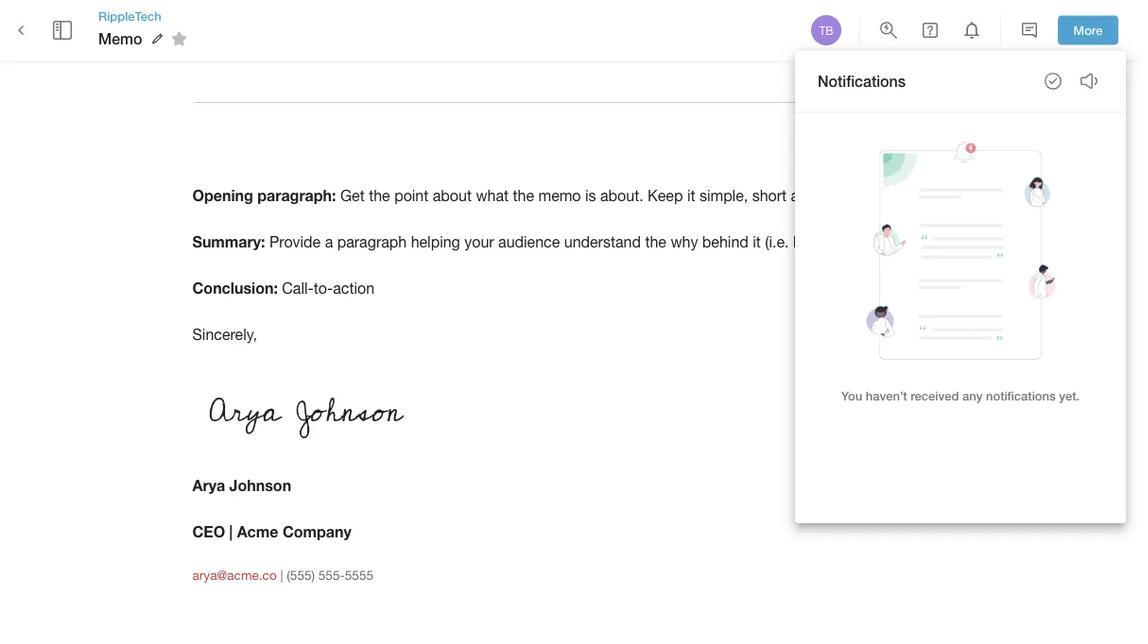 Task type: vqa. For each thing, say whether or not it's contained in the screenshot.
& within the Edit Access Can Edit & Share
no



Task type: describe. For each thing, give the bounding box(es) containing it.
| for ceo
[[229, 524, 233, 542]]

easy
[[821, 187, 852, 205]]

summary:
[[192, 233, 265, 251]]

tb
[[820, 24, 834, 37]]

company
[[283, 524, 352, 542]]

(i.e.
[[765, 234, 789, 251]]

paragraph
[[337, 234, 407, 251]]

paragraph:
[[257, 187, 336, 205]]

a
[[325, 234, 333, 251]]

is
[[585, 187, 596, 205]]

more button
[[1058, 16, 1119, 45]]

short
[[753, 187, 787, 205]]

| for arya@acme.co
[[280, 569, 283, 584]]

arya@acme.co
[[192, 569, 277, 584]]

5555
[[345, 569, 374, 584]]

get
[[340, 187, 365, 205]]

why
[[671, 234, 698, 251]]

arya
[[192, 477, 225, 495]]

call-
[[282, 280, 314, 298]]

about.
[[601, 187, 644, 205]]

555-
[[319, 569, 345, 584]]

about
[[433, 187, 472, 205]]

audience
[[499, 234, 560, 251]]

conclusion:
[[192, 280, 278, 298]]

notifications
[[987, 389, 1056, 403]]

behind
[[703, 234, 749, 251]]

ceo | acme company
[[192, 524, 352, 542]]

helping
[[411, 234, 460, 251]]

arya@acme.co | (555) 555-5555
[[192, 569, 374, 584]]

point
[[395, 187, 429, 205]]

johnson
[[229, 477, 291, 495]]

favorite image
[[168, 28, 191, 50]]

memo
[[98, 30, 142, 48]]



Task type: locate. For each thing, give the bounding box(es) containing it.
to-
[[314, 280, 333, 298]]

1 vertical spatial it
[[753, 234, 761, 251]]

1 horizontal spatial it
[[753, 234, 761, 251]]

| left (555)
[[280, 569, 283, 584]]

tb button
[[809, 12, 845, 48]]

0 vertical spatial |
[[229, 524, 233, 542]]

read.
[[874, 187, 908, 205]]

| right ceo on the left
[[229, 524, 233, 542]]

arya johnson
[[192, 477, 291, 495]]

opening
[[192, 187, 253, 205]]

the
[[369, 187, 390, 205], [513, 187, 534, 205], [645, 234, 667, 251]]

1 vertical spatial |
[[280, 569, 283, 584]]

0 horizontal spatial it
[[688, 187, 696, 205]]

it inside opening paragraph: get the point about what the memo is about. keep it simple, short and easy to read.
[[688, 187, 696, 205]]

provide
[[270, 234, 321, 251]]

the left why
[[645, 234, 667, 251]]

any
[[963, 389, 983, 403]]

more
[[1074, 23, 1103, 37]]

(555)
[[287, 569, 315, 584]]

simple,
[[700, 187, 748, 205]]

ceo
[[192, 524, 225, 542]]

the inside summary: provide a paragraph helping your audience understand the why behind it (i.e. history).
[[645, 234, 667, 251]]

conclusion: call-to-action
[[192, 280, 375, 298]]

haven't
[[866, 389, 908, 403]]

the right get
[[369, 187, 390, 205]]

opening paragraph: get the point about what the memo is about. keep it simple, short and easy to read.
[[192, 187, 908, 205]]

understand
[[564, 234, 641, 251]]

it right 'keep'
[[688, 187, 696, 205]]

the right what
[[513, 187, 534, 205]]

you
[[842, 389, 863, 403]]

rippletech
[[98, 8, 161, 23]]

received
[[911, 389, 959, 403]]

history).
[[793, 234, 847, 251]]

0 vertical spatial it
[[688, 187, 696, 205]]

0 horizontal spatial |
[[229, 524, 233, 542]]

and
[[791, 187, 817, 205]]

what
[[476, 187, 509, 205]]

0 horizontal spatial the
[[369, 187, 390, 205]]

action
[[333, 280, 375, 298]]

acme
[[237, 524, 279, 542]]

to
[[857, 187, 870, 205]]

yet.
[[1060, 389, 1080, 403]]

memo
[[539, 187, 581, 205]]

you haven't received any notifications yet.
[[842, 389, 1080, 403]]

your
[[465, 234, 494, 251]]

notifications
[[818, 72, 906, 90]]

keep
[[648, 187, 683, 205]]

rippletech link
[[98, 7, 193, 25]]

1 horizontal spatial the
[[513, 187, 534, 205]]

|
[[229, 524, 233, 542], [280, 569, 283, 584]]

1 horizontal spatial |
[[280, 569, 283, 584]]

summary: provide a paragraph helping your audience understand the why behind it (i.e. history).
[[192, 233, 847, 251]]

it left (i.e.
[[753, 234, 761, 251]]

it inside summary: provide a paragraph helping your audience understand the why behind it (i.e. history).
[[753, 234, 761, 251]]

sincerely,
[[192, 327, 257, 344]]

2 horizontal spatial the
[[645, 234, 667, 251]]

it
[[688, 187, 696, 205], [753, 234, 761, 251]]

arya@acme.co link
[[192, 569, 277, 584]]



